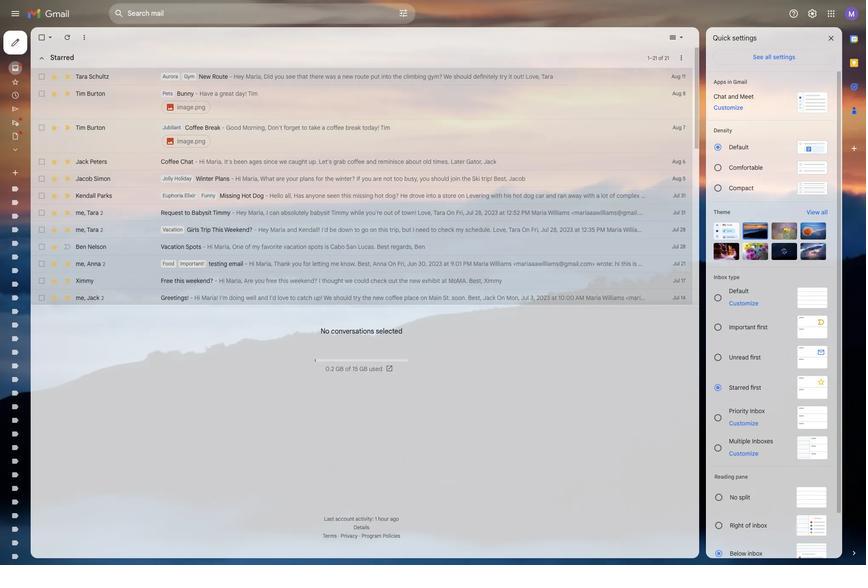 Task type: describe. For each thing, give the bounding box(es) containing it.
jul up the vacation girls trip this weekend? - hey maria and kendall! i'd be down to go on this trip, but i need to check my schedule. love, tara on fri, jul 28, 2023 at 12:35 pm maria williams <mariaaawilliams@gmail.com> wrote: hey tara
[[466, 209, 474, 217]]

testing email - hi maria, thank you for letting me know. best, anna on fri, jun 30, 2023 at 9:01 pm maria williams <mariaaawilliams@gmail.com> wrote: hi this is a test
[[209, 260, 654, 268]]

on left the mon,
[[497, 294, 505, 302]]

1 vertical spatial love,
[[418, 209, 433, 217]]

1 vertical spatial inbox
[[750, 407, 765, 415]]

doing
[[229, 294, 244, 302]]

plans
[[215, 175, 230, 183]]

0 horizontal spatial we
[[279, 158, 287, 166]]

2 horizontal spatial 21
[[681, 261, 686, 267]]

1 horizontal spatial should
[[431, 175, 449, 183]]

main menu image
[[10, 9, 20, 19]]

was
[[326, 73, 336, 80]]

customize inside "chat and meet customize"
[[714, 104, 744, 112]]

into for put
[[382, 73, 392, 80]]

route
[[212, 73, 228, 80]]

morning,
[[243, 124, 267, 132]]

of right right
[[746, 522, 751, 530]]

break
[[205, 124, 220, 132]]

new route - hey maria, did you see that there was a new route put into the climbing gym? we should definitely try it out! love, tara
[[199, 73, 553, 80]]

0 horizontal spatial 21
[[653, 55, 658, 61]]

important
[[729, 323, 756, 331]]

1 vertical spatial out
[[389, 277, 398, 285]]

patterned
[[641, 192, 668, 200]]

maria down 'car'
[[532, 209, 547, 217]]

tim down tara schultz
[[76, 90, 85, 98]]

1 horizontal spatial wrote:
[[655, 209, 672, 217]]

you right did on the top left
[[275, 73, 284, 80]]

customize for priority inbox
[[729, 420, 759, 427]]

0 horizontal spatial my
[[252, 243, 260, 251]]

2 default from the top
[[729, 287, 749, 295]]

to right love
[[290, 294, 296, 302]]

williams right am
[[603, 294, 625, 302]]

12:35
[[582, 226, 595, 234]]

coffee inside cell
[[185, 124, 203, 132]]

2 vertical spatial pm
[[463, 260, 472, 268]]

7 row from the top
[[31, 204, 747, 221]]

2 for jul 14
[[101, 295, 104, 301]]

great
[[220, 90, 234, 98]]

2 horizontal spatial should
[[454, 73, 472, 80]]

important according to google magic. switch for jack
[[63, 158, 72, 166]]

greetings! - hi maria! i'm doing well and i'd love to catch up! we should try the new coffee place on main st. soon. best, jack on mon, jul 3, 2023 at 10:00 am maria williams <mariaaawilliams@gmail.com
[[161, 294, 705, 302]]

the left winter?
[[325, 175, 334, 183]]

what
[[260, 175, 275, 183]]

- left good
[[222, 124, 225, 132]]

- down missing
[[232, 209, 235, 217]]

san
[[346, 243, 357, 251]]

at left 9:01
[[444, 260, 449, 268]]

14
[[681, 295, 686, 301]]

1 kendall from the left
[[76, 192, 96, 200]]

aug for aug 8
[[673, 90, 682, 97]]

ben nelson
[[76, 243, 106, 251]]

me down the ben nelson
[[76, 260, 84, 268]]

i right but
[[413, 226, 414, 234]]

1 vertical spatial is
[[633, 260, 637, 268]]

0 vertical spatial on
[[458, 192, 465, 200]]

1 with from the left
[[491, 192, 503, 200]]

1 horizontal spatial on
[[421, 294, 427, 302]]

row containing tara schultz
[[31, 68, 693, 85]]

1 vertical spatial <mariaaawilliams@gmail.com>
[[647, 226, 729, 234]]

2 gb from the left
[[360, 365, 368, 373]]

apps in gmail
[[714, 79, 748, 85]]

2 28 from the top
[[680, 244, 686, 250]]

to right 'need'
[[431, 226, 437, 234]]

chat inside "starred" tab panel
[[181, 158, 193, 166]]

customize for default
[[729, 300, 759, 307]]

0 vertical spatial my
[[456, 226, 464, 234]]

jul down 'car'
[[541, 226, 549, 234]]

and left reminisce
[[366, 158, 377, 166]]

aurora
[[163, 73, 178, 80]]

join
[[451, 175, 460, 183]]

the up place
[[399, 277, 408, 285]]

- left have
[[195, 90, 198, 98]]

of right one
[[245, 243, 251, 251]]

2 inside me , anna 2
[[103, 261, 105, 267]]

caught
[[289, 158, 308, 166]]

at left 12:35
[[575, 226, 580, 234]]

- up winter
[[195, 158, 198, 166]]

a left store
[[438, 192, 441, 200]]

of right – on the top of page
[[659, 55, 664, 61]]

forget
[[284, 124, 300, 132]]

2023 down missing hot dog - hello all, has anyone seen this missing hot dog? he drove into a store on levering with his hot dog car and ran away with a lot of complex patterned shirts. all the best, kendall
[[485, 209, 498, 217]]

hi left maria! on the left bottom
[[195, 294, 200, 302]]

split
[[739, 494, 751, 502]]

you're
[[366, 209, 383, 217]]

–
[[650, 55, 653, 61]]

1 vertical spatial check
[[371, 277, 387, 285]]

1 horizontal spatial coffee
[[348, 158, 365, 166]]

free this weekend? - hi maria, are you free this weekend? i thought we could check out the new exhibit at moma. best, ximmy
[[161, 277, 502, 285]]

maria, left it's
[[206, 158, 223, 166]]

hot
[[242, 192, 251, 200]]

this
[[212, 226, 223, 234]]

on down the dog on the top of page
[[522, 226, 530, 234]]

quick settings element
[[713, 34, 757, 49]]

a left lot
[[597, 192, 600, 200]]

love, for try
[[526, 73, 540, 80]]

no for no conversations selected
[[321, 328, 330, 336]]

aug 6
[[673, 158, 686, 165]]

- right the weekend?
[[254, 226, 257, 234]]

tim up jack peters
[[76, 124, 85, 132]]

greetings!
[[161, 294, 189, 302]]

vacation for vacation girls trip this weekend? - hey maria and kendall! i'd be down to go on this trip, but i need to check my schedule. love, tara on fri, jul 28, 2023 at 12:35 pm maria williams <mariaaawilliams@gmail.com> wrote: hey tara
[[163, 227, 183, 233]]

maria!
[[202, 294, 218, 302]]

jul left tara,
[[673, 210, 680, 216]]

jack left peters
[[76, 158, 88, 166]]

row containing jacob simon
[[31, 170, 693, 187]]

burton for coffee
[[87, 124, 105, 132]]

jack left the mon,
[[483, 294, 496, 302]]

on down store
[[447, 209, 455, 217]]

the left ski
[[462, 175, 471, 183]]

aug for aug 6
[[673, 158, 682, 165]]

jacob simon
[[76, 175, 111, 183]]

and inside "chat and meet customize"
[[729, 93, 739, 100]]

best, right know. on the top of page
[[358, 260, 372, 268]]

jul left 17
[[673, 278, 680, 284]]

1 horizontal spatial new
[[373, 294, 384, 302]]

0 vertical spatial new
[[342, 73, 354, 80]]

his
[[504, 192, 512, 200]]

2 · from the left
[[359, 533, 361, 540]]

1 vertical spatial fri,
[[532, 226, 540, 234]]

regards,
[[391, 243, 413, 251]]

i left am
[[700, 209, 701, 217]]

1 weekend? from the left
[[186, 277, 213, 285]]

5
[[683, 175, 686, 182]]

2023 left 12:35
[[560, 226, 573, 234]]

main
[[429, 294, 442, 302]]

maria, left did on the top left
[[246, 73, 263, 80]]

advanced search options image
[[395, 5, 412, 22]]

me for jul 28
[[76, 226, 84, 234]]

1 horizontal spatial 28,
[[550, 226, 558, 234]]

a right take
[[322, 124, 325, 132]]

- right the route
[[230, 73, 232, 80]]

1 vertical spatial on
[[370, 226, 377, 234]]

- right plans
[[231, 175, 234, 183]]

and up vacation spots - hi maria, one of my favorite vacation spots is cabo san lucas. best regards, ben
[[287, 226, 297, 234]]

0 vertical spatial 28,
[[475, 209, 483, 217]]

missing
[[220, 192, 240, 200]]

0 vertical spatial since
[[264, 158, 278, 166]]

theme
[[714, 209, 731, 215]]

1 vertical spatial inbox
[[748, 550, 763, 558]]

details
[[354, 525, 370, 531]]

request
[[161, 209, 183, 217]]

2 for jul 28
[[100, 227, 103, 233]]

best, right "soon."
[[468, 294, 482, 302]]

1 jul 31 from the top
[[673, 192, 686, 199]]

0 vertical spatial i'd
[[322, 226, 328, 234]]

maria, left are
[[226, 277, 243, 285]]

up.
[[309, 158, 318, 166]]

aug for aug 5
[[673, 175, 682, 182]]

tim right day! at the left of page
[[248, 90, 258, 98]]

gmail
[[734, 79, 748, 85]]

of right lot
[[610, 192, 616, 200]]

to left go
[[355, 226, 360, 234]]

jolly holiday winter plans - hi maria, what are your plans for the winter? if you are not too busy, you should join the ski trip! best, jacob
[[163, 175, 526, 183]]

, for jul 28
[[84, 226, 86, 234]]

maria, left thank
[[256, 260, 273, 268]]

row containing ben nelson
[[31, 238, 693, 255]]

1 vertical spatial pm
[[597, 226, 606, 234]]

and right 'car'
[[546, 192, 557, 200]]

view
[[807, 209, 820, 216]]

chat inside "chat and meet customize"
[[714, 93, 727, 100]]

williams down ran
[[548, 209, 570, 217]]

0 horizontal spatial for
[[303, 260, 311, 268]]

you right are
[[255, 277, 265, 285]]

missing
[[353, 192, 373, 200]]

0 horizontal spatial fri,
[[398, 260, 406, 268]]

a right was
[[338, 73, 341, 80]]

up!
[[314, 294, 323, 302]]

jack peters
[[76, 158, 107, 166]]

refresh image
[[63, 33, 72, 42]]

you right thank
[[292, 260, 302, 268]]

1 horizontal spatial we
[[345, 277, 353, 285]]

am
[[576, 294, 585, 302]]

to left babysit
[[185, 209, 190, 217]]

cell for aug 7
[[161, 123, 650, 149]]

at left 10:00
[[552, 294, 557, 302]]

1 horizontal spatial we
[[444, 73, 452, 80]]

definitely
[[473, 73, 498, 80]]

1 horizontal spatial since
[[733, 209, 747, 217]]

i'm
[[220, 294, 228, 302]]

7
[[683, 124, 686, 131]]

inbox section options image
[[677, 54, 686, 62]]

6
[[683, 158, 686, 165]]

1 vertical spatial wrote:
[[730, 226, 747, 234]]

important mainly because it was sent directly to you. switch for jul 14
[[63, 294, 72, 302]]

meet
[[740, 93, 754, 100]]

details link
[[354, 525, 370, 531]]

peters
[[90, 158, 107, 166]]

0 horizontal spatial is
[[325, 243, 329, 251]]

- right spots
[[203, 243, 206, 251]]

used
[[369, 365, 383, 373]]

the down could
[[363, 294, 371, 302]]

8 row from the top
[[31, 221, 772, 238]]

of left the 15
[[345, 365, 351, 373]]

cell for aug 8
[[161, 89, 650, 115]]

maria, left one
[[214, 243, 231, 251]]

town!
[[402, 209, 417, 217]]

free
[[161, 277, 173, 285]]

2 ximmy from the left
[[484, 277, 502, 285]]

2 kendall from the left
[[721, 192, 741, 200]]

2 vertical spatial should
[[334, 294, 352, 302]]

0 vertical spatial for
[[316, 175, 324, 183]]

tim right today!
[[381, 124, 390, 132]]

- right email
[[245, 260, 248, 268]]

to inside cell
[[302, 124, 307, 132]]

catch
[[297, 294, 312, 302]]

multiple
[[729, 438, 751, 445]]

need
[[416, 226, 430, 234]]

not
[[384, 175, 392, 183]]

2023 right 30,
[[429, 260, 442, 268]]

hi right plans
[[235, 175, 241, 183]]

1 · from the left
[[338, 533, 340, 540]]

important mainly because it was sent directly to you. switch for jul 28
[[63, 226, 72, 234]]

on down best
[[388, 260, 396, 268]]

a right have
[[215, 90, 218, 98]]

inbox type
[[714, 274, 740, 281]]

free
[[266, 277, 277, 285]]

1 vertical spatial new
[[410, 277, 421, 285]]

1 jul 28 from the top
[[672, 227, 686, 233]]

me , jack 2
[[76, 294, 104, 302]]

you right if
[[362, 175, 372, 183]]

2023 right 3,
[[537, 294, 550, 302]]

jul down shirts.
[[672, 227, 679, 233]]

display density element
[[714, 127, 828, 134]]

0 horizontal spatial wrote:
[[597, 260, 614, 268]]

starred for starred
[[50, 54, 74, 62]]

missing hot dog - hello all, has anyone seen this missing hot dog? he drove into a store on levering with his hot dog car and ran away with a lot of complex patterned shirts. all the best, kendall
[[220, 192, 741, 200]]

trip
[[201, 226, 211, 234]]

1 vertical spatial we
[[324, 294, 332, 302]]

3,
[[531, 294, 535, 302]]

jul up 'jul 21'
[[672, 244, 679, 250]]

you right busy,
[[420, 175, 430, 183]]

reading pane element
[[715, 474, 827, 480]]

tim burton for coffee
[[76, 124, 105, 132]]

0 horizontal spatial inbox
[[714, 274, 728, 281]]

williams up the mon,
[[490, 260, 512, 268]]

about
[[406, 158, 422, 166]]

first for unread first
[[751, 354, 761, 361]]

a left test
[[639, 260, 642, 268]]

image.png for bunny
[[177, 103, 206, 111]]

moma.
[[449, 277, 468, 285]]

all for view
[[822, 209, 828, 216]]

- right dog
[[265, 192, 268, 200]]

0 vertical spatial try
[[500, 73, 507, 80]]

climbing
[[404, 73, 426, 80]]

jul up jul 17
[[673, 261, 680, 267]]

route
[[355, 73, 369, 80]]

0 vertical spatial <mariaaawilliams@gmail.com>
[[572, 209, 654, 217]]

me , tara 2 for jul 31
[[76, 209, 103, 217]]

i left can
[[267, 209, 268, 217]]

hi up winter
[[199, 158, 205, 166]]

2 horizontal spatial coffee
[[386, 294, 403, 302]]

1 are from the left
[[276, 175, 285, 183]]

- right greetings!
[[190, 294, 193, 302]]

don't
[[268, 124, 282, 132]]

not important switch
[[63, 243, 72, 251]]

selected
[[376, 328, 403, 336]]

reading pane
[[715, 474, 748, 480]]

jul left the "14"
[[673, 295, 680, 301]]

maria right am
[[586, 294, 601, 302]]

first for starred first
[[751, 384, 762, 392]]

multiple inboxes
[[729, 438, 774, 445]]

1 horizontal spatial anna
[[373, 260, 387, 268]]

well
[[246, 294, 256, 302]]

ski
[[472, 175, 480, 183]]

jul left all
[[673, 192, 680, 199]]

more image
[[80, 33, 89, 42]]

1 inside "starred" tab panel
[[648, 55, 650, 61]]

i left thought at the left
[[319, 277, 321, 285]]



Task type: vqa. For each thing, say whether or not it's contained in the screenshot.
footer containing Terms
no



Task type: locate. For each thing, give the bounding box(es) containing it.
1 horizontal spatial hot
[[513, 192, 522, 200]]

gmail image
[[27, 5, 74, 22]]

jacob up his
[[509, 175, 526, 183]]

girls
[[187, 226, 199, 234]]

ago
[[390, 516, 399, 522]]

, down me , anna 2
[[84, 294, 86, 302]]

- down testing
[[215, 277, 218, 285]]

image.png for coffee
[[177, 138, 206, 145]]

1 horizontal spatial i'd
[[322, 226, 328, 234]]

first for important first
[[757, 323, 768, 331]]

plans
[[300, 175, 314, 183]]

1 gb from the left
[[336, 365, 344, 373]]

my left favorite
[[252, 243, 260, 251]]

me left know. on the top of page
[[331, 260, 339, 268]]

5 important according to google magic. switch from the top
[[63, 277, 72, 285]]

None checkbox
[[37, 33, 46, 42], [37, 72, 46, 81], [37, 89, 46, 98], [37, 33, 46, 42], [37, 72, 46, 81], [37, 89, 46, 98]]

coffee
[[185, 124, 203, 132], [161, 158, 179, 166]]

28, up schedule.
[[475, 209, 483, 217]]

2 for jul 31
[[100, 210, 103, 216]]

vacation girls trip this weekend? - hey maria and kendall! i'd be down to go on this trip, but i need to check my schedule. love, tara on fri, jul 28, 2023 at 12:35 pm maria williams <mariaaawilliams@gmail.com> wrote: hey tara
[[163, 226, 772, 234]]

ximmy
[[76, 277, 94, 285], [484, 277, 502, 285]]

row
[[31, 68, 693, 85], [31, 85, 693, 119], [31, 119, 693, 153], [31, 153, 693, 170], [31, 170, 693, 187], [31, 187, 741, 204], [31, 204, 747, 221], [31, 221, 772, 238], [31, 238, 693, 255], [31, 255, 693, 273], [31, 273, 693, 290], [31, 290, 705, 307]]

out right 'you're' at the top
[[384, 209, 393, 217]]

2 jacob from the left
[[509, 175, 526, 183]]

3 important mainly because it was sent directly to you. switch from the top
[[63, 260, 72, 268]]

tab list
[[843, 27, 867, 535]]

customize button down meet
[[709, 103, 749, 113]]

settings image
[[808, 9, 818, 19]]

1 important mainly because it was sent directly to you. switch from the top
[[63, 209, 72, 217]]

0 vertical spatial pm
[[522, 209, 530, 217]]

gb right 0.2 at the bottom of the page
[[336, 365, 344, 373]]

customize for multiple inboxes
[[729, 450, 759, 458]]

wrote: down 'theme' element
[[730, 226, 747, 234]]

ben
[[76, 243, 86, 251], [415, 243, 425, 251]]

0.2
[[326, 365, 334, 373]]

policies
[[383, 533, 401, 540]]

1 vertical spatial i'd
[[270, 294, 276, 302]]

jul 17
[[673, 278, 686, 284]]

2 row from the top
[[31, 85, 693, 119]]

and right well
[[258, 294, 268, 302]]

williams down complex
[[624, 226, 645, 234]]

anna
[[87, 260, 101, 268], [373, 260, 387, 268]]

0 horizontal spatial coffee
[[161, 158, 179, 166]]

0 vertical spatial out
[[384, 209, 393, 217]]

0 horizontal spatial 28,
[[475, 209, 483, 217]]

tara,
[[685, 209, 698, 217]]

to left take
[[302, 124, 307, 132]]

maria, left what
[[242, 175, 259, 183]]

all inside "see all settings" button
[[765, 53, 772, 61]]

2 31 from the top
[[681, 210, 686, 216]]

williams
[[548, 209, 570, 217], [624, 226, 645, 234], [490, 260, 512, 268], [603, 294, 625, 302]]

old
[[423, 158, 432, 166]]

1 vertical spatial jul 28
[[672, 244, 686, 250]]

aug left 11
[[672, 73, 681, 80]]

4 , from the top
[[84, 294, 86, 302]]

and
[[729, 93, 739, 100], [366, 158, 377, 166], [546, 192, 557, 200], [287, 226, 297, 234], [258, 294, 268, 302]]

am
[[703, 209, 711, 217]]

1 ben from the left
[[76, 243, 86, 251]]

0 vertical spatial image.png
[[177, 103, 206, 111]]

customize button for chat and meet
[[709, 103, 749, 113]]

0 horizontal spatial settings
[[733, 34, 757, 43]]

0 vertical spatial burton
[[87, 90, 105, 98]]

me , tara 2 for jul 28
[[76, 226, 103, 234]]

customize button down priority inbox
[[724, 418, 764, 429]]

hour
[[378, 516, 389, 522]]

reminisce
[[378, 158, 404, 166]]

2 up nelson
[[100, 227, 103, 233]]

1 horizontal spatial timmy
[[331, 209, 349, 217]]

hey
[[234, 73, 244, 80], [236, 209, 247, 217], [673, 209, 684, 217], [258, 226, 269, 234], [749, 226, 759, 234]]

15
[[353, 365, 358, 373]]

4 important mainly because it was sent directly to you. switch from the top
[[63, 294, 72, 302]]

view all
[[807, 209, 828, 216]]

2 vertical spatial new
[[373, 294, 384, 302]]

food
[[163, 261, 174, 267]]

schedule.
[[466, 226, 492, 234]]

0 vertical spatial jul 28
[[672, 227, 686, 233]]

0 vertical spatial fri,
[[456, 209, 465, 217]]

while
[[351, 209, 364, 217]]

below
[[730, 550, 747, 558]]

0 horizontal spatial try
[[353, 294, 361, 302]]

vacation down "request"
[[163, 227, 183, 233]]

me , tara 2 up the ben nelson
[[76, 226, 103, 234]]

customize button
[[709, 103, 749, 113], [724, 299, 764, 309], [724, 418, 764, 429], [724, 449, 764, 459]]

2 down me , anna 2
[[101, 295, 104, 301]]

-
[[230, 73, 232, 80], [195, 90, 198, 98], [222, 124, 225, 132], [195, 158, 198, 166], [231, 175, 234, 183], [265, 192, 268, 200], [232, 209, 235, 217], [254, 226, 257, 234], [203, 243, 206, 251], [245, 260, 248, 268], [215, 277, 218, 285], [190, 294, 193, 302]]

maria right 9:01
[[474, 260, 489, 268]]

2 jul 28 from the top
[[672, 244, 686, 250]]

settings inside button
[[773, 53, 796, 61]]

have
[[200, 90, 213, 98]]

1 vertical spatial we
[[345, 277, 353, 285]]

1 ximmy from the left
[[76, 277, 94, 285]]

row containing ximmy
[[31, 273, 693, 290]]

of left town!
[[395, 209, 400, 217]]

0 horizontal spatial timmy
[[213, 209, 231, 217]]

search mail image
[[112, 6, 127, 21]]

kendall parks
[[76, 192, 112, 200]]

0 vertical spatial settings
[[733, 34, 757, 43]]

1 horizontal spatial gb
[[360, 365, 368, 373]]

1 tim burton from the top
[[76, 90, 105, 98]]

1 vertical spatial settings
[[773, 53, 796, 61]]

customize up important
[[729, 300, 759, 307]]

0 horizontal spatial on
[[370, 226, 377, 234]]

2 horizontal spatial on
[[458, 192, 465, 200]]

1 default from the top
[[729, 144, 749, 151]]

2 hot from the left
[[513, 192, 522, 200]]

0 horizontal spatial starred
[[50, 54, 74, 62]]

11
[[682, 73, 686, 80]]

burton down schultz
[[87, 90, 105, 98]]

1 horizontal spatial settings
[[773, 53, 796, 61]]

tara schultz
[[76, 73, 109, 80]]

1 horizontal spatial ·
[[359, 533, 361, 540]]

0 vertical spatial wrote:
[[655, 209, 672, 217]]

important according to google magic. switch for jacob
[[63, 175, 72, 183]]

testing
[[209, 260, 227, 268]]

1 me , tara 2 from the top
[[76, 209, 103, 217]]

0 horizontal spatial check
[[371, 277, 387, 285]]

0 vertical spatial coffee
[[327, 124, 344, 132]]

jack down me , anna 2
[[87, 294, 100, 302]]

11 row from the top
[[31, 273, 693, 290]]

below inbox
[[730, 550, 763, 558]]

2 horizontal spatial new
[[410, 277, 421, 285]]

1 inside last account activity: 1 hour ago details terms · privacy · program policies
[[375, 516, 377, 522]]

ben right not important switch
[[76, 243, 86, 251]]

vacation inside the vacation girls trip this weekend? - hey maria and kendall! i'd be down to go on this trip, but i need to check my schedule. love, tara on fri, jul 28, 2023 at 12:35 pm maria williams <mariaaawilliams@gmail.com> wrote: hey tara
[[163, 227, 183, 233]]

0 vertical spatial we
[[444, 73, 452, 80]]

try left the it
[[500, 73, 507, 80]]

car
[[536, 192, 545, 200]]

0 horizontal spatial hot
[[375, 192, 384, 200]]

best
[[377, 243, 389, 251]]

with right 'away'
[[584, 192, 595, 200]]

1 row from the top
[[31, 68, 693, 85]]

aug 11
[[672, 73, 686, 80]]

, for jul 31
[[84, 209, 86, 217]]

me for jul 31
[[76, 209, 84, 217]]

inbox left type
[[714, 274, 728, 281]]

0 vertical spatial inbox
[[753, 522, 768, 530]]

0 horizontal spatial chat
[[181, 158, 193, 166]]

1 28 from the top
[[680, 227, 686, 233]]

2 vertical spatial <mariaaawilliams@gmail.com>
[[513, 260, 595, 268]]

1 burton from the top
[[87, 90, 105, 98]]

, up the ben nelson
[[84, 226, 86, 234]]

0 horizontal spatial i'd
[[270, 294, 276, 302]]

store
[[443, 192, 457, 200]]

jubilant coffee break - good morning, don't forget to take a coffee break today! tim
[[163, 124, 390, 132]]

<mariaaawilliams@gmail.com> down lot
[[572, 209, 654, 217]]

me up the ben nelson
[[76, 226, 84, 234]]

1 vertical spatial image.png
[[177, 138, 206, 145]]

st.
[[443, 294, 450, 302]]

1 vertical spatial 28
[[680, 244, 686, 250]]

, down "kendall parks"
[[84, 209, 86, 217]]

6 row from the top
[[31, 187, 741, 204]]

2 timmy from the left
[[331, 209, 349, 217]]

into for drove
[[426, 192, 436, 200]]

i'd left love
[[270, 294, 276, 302]]

gym?
[[428, 73, 443, 80]]

2 jul 31 from the top
[[673, 210, 686, 216]]

elixir
[[185, 192, 196, 199]]

1 vertical spatial into
[[426, 192, 436, 200]]

hello
[[270, 192, 283, 200]]

quick
[[713, 34, 731, 43]]

first right "unread"
[[751, 354, 761, 361]]

0 horizontal spatial all
[[765, 53, 772, 61]]

0 vertical spatial should
[[454, 73, 472, 80]]

0 horizontal spatial anna
[[87, 260, 101, 268]]

2 are from the left
[[373, 175, 382, 183]]

the right all
[[696, 192, 705, 200]]

2 , from the top
[[84, 226, 86, 234]]

0 horizontal spatial we
[[324, 294, 332, 302]]

take
[[309, 124, 321, 132]]

2 important mainly because it was sent directly to you. switch from the top
[[63, 226, 72, 234]]

0 vertical spatial check
[[438, 226, 455, 234]]

1 horizontal spatial pm
[[522, 209, 530, 217]]

28 up 'jul 21'
[[680, 244, 686, 250]]

important mainly because it was sent directly to you. switch for jul 31
[[63, 209, 72, 217]]

parks
[[97, 192, 112, 200]]

since right 'theme' element
[[733, 209, 747, 217]]

row containing kendall parks
[[31, 187, 741, 204]]

1 jacob from the left
[[76, 175, 93, 183]]

customize down priority inbox
[[729, 420, 759, 427]]

new left route
[[342, 73, 354, 80]]

1 horizontal spatial 21
[[665, 55, 670, 61]]

unread
[[729, 354, 749, 361]]

hi right spots
[[207, 243, 213, 251]]

3 row from the top
[[31, 119, 693, 153]]

starred for starred first
[[729, 384, 750, 392]]

me for jul 14
[[76, 294, 84, 302]]

2 important according to google magic. switch from the top
[[63, 158, 72, 166]]

1 vertical spatial my
[[252, 243, 260, 251]]

1 important according to google magic. switch from the top
[[63, 123, 72, 132]]

anna down the ben nelson
[[87, 260, 101, 268]]

on left the main
[[421, 294, 427, 302]]

later
[[451, 158, 465, 166]]

0 vertical spatial starred
[[50, 54, 74, 62]]

love, right town!
[[418, 209, 433, 217]]

3 important according to google magic. switch from the top
[[63, 175, 72, 183]]

2 me , tara 2 from the top
[[76, 226, 103, 234]]

2 tim burton from the top
[[76, 124, 105, 132]]

1 timmy from the left
[[213, 209, 231, 217]]

1 vertical spatial coffee
[[161, 158, 179, 166]]

customize button for priority inbox
[[724, 418, 764, 429]]

aug for aug 11
[[672, 73, 681, 80]]

aug 7
[[673, 124, 686, 131]]

mon,
[[507, 294, 520, 302]]

burton for bunny
[[87, 90, 105, 98]]

kendall down jacob simon
[[76, 192, 96, 200]]

jul 31 down shirts.
[[673, 210, 686, 216]]

30,
[[419, 260, 427, 268]]

cell containing coffee break
[[161, 123, 650, 149]]

gb
[[336, 365, 344, 373], [360, 365, 368, 373]]

customize button for default
[[724, 299, 764, 309]]

12 row from the top
[[31, 290, 705, 307]]

1 31 from the top
[[681, 192, 686, 199]]

12:52
[[507, 209, 520, 217]]

at left 12:52
[[500, 209, 505, 217]]

inbox right below
[[748, 550, 763, 558]]

chat up holiday
[[181, 158, 193, 166]]

1 horizontal spatial try
[[500, 73, 507, 80]]

1 horizontal spatial starred
[[729, 384, 750, 392]]

1 vertical spatial 28,
[[550, 226, 558, 234]]

0 vertical spatial default
[[729, 144, 749, 151]]

winter?
[[336, 175, 355, 183]]

customize button down multiple
[[724, 449, 764, 459]]

inbox type element
[[714, 274, 828, 281]]

1 vertical spatial chat
[[181, 158, 193, 166]]

maria right 12:35
[[607, 226, 622, 234]]

1 cell from the top
[[161, 89, 650, 115]]

burton up peters
[[87, 124, 105, 132]]

0 vertical spatial 1
[[648, 55, 650, 61]]

1 horizontal spatial 1
[[648, 55, 650, 61]]

love, for check
[[493, 226, 508, 234]]

important first
[[729, 323, 768, 331]]

on
[[458, 192, 465, 200], [370, 226, 377, 234], [421, 294, 427, 302]]

2 vertical spatial on
[[421, 294, 427, 302]]

coffee right 'grab'
[[348, 158, 365, 166]]

let's
[[319, 158, 332, 166]]

starred
[[50, 54, 74, 62], [729, 384, 750, 392]]

2 with from the left
[[584, 192, 595, 200]]

row containing jack peters
[[31, 153, 693, 170]]

i'd left be at the left top of page
[[322, 226, 328, 234]]

, for jul 14
[[84, 294, 86, 302]]

trip,
[[390, 226, 401, 234]]

1 vertical spatial vacation
[[161, 243, 184, 251]]

all inside view all "button"
[[822, 209, 828, 216]]

best, right moma.
[[469, 277, 483, 285]]

0 horizontal spatial jacob
[[76, 175, 93, 183]]

0 horizontal spatial ·
[[338, 533, 340, 540]]

1 vertical spatial default
[[729, 287, 749, 295]]

dog
[[524, 192, 534, 200]]

important mainly because it was sent directly to you. switch
[[63, 209, 72, 217], [63, 226, 72, 234], [63, 260, 72, 268], [63, 294, 72, 302]]

love, down 12:52
[[493, 226, 508, 234]]

for
[[316, 175, 324, 183], [303, 260, 311, 268]]

2
[[100, 210, 103, 216], [100, 227, 103, 233], [103, 261, 105, 267], [101, 295, 104, 301]]

absolutely
[[281, 209, 309, 217]]

1 horizontal spatial all
[[822, 209, 828, 216]]

2 vertical spatial first
[[751, 384, 762, 392]]

tim burton for bunny
[[76, 90, 105, 98]]

ximmy up me , jack 2
[[76, 277, 94, 285]]

1 left hour
[[375, 516, 377, 522]]

see all settings
[[753, 53, 796, 61]]

into right the drove
[[426, 192, 436, 200]]

important according to google magic. switch for kendall
[[63, 192, 72, 200]]

down
[[338, 226, 353, 234]]

type
[[729, 274, 740, 281]]

starred button
[[33, 50, 78, 67]]

1 vertical spatial 31
[[681, 210, 686, 216]]

coffee inside cell
[[327, 124, 344, 132]]

new
[[199, 73, 211, 80]]

4 row from the top
[[31, 153, 693, 170]]

maria, down dog
[[248, 209, 265, 217]]

for left letting
[[303, 260, 311, 268]]

2 inside me , jack 2
[[101, 295, 104, 301]]

starred tab panel
[[31, 48, 772, 494]]

1 image.png from the top
[[177, 103, 206, 111]]

0 vertical spatial tim burton
[[76, 90, 105, 98]]

0 horizontal spatial coffee
[[327, 124, 344, 132]]

maria down can
[[270, 226, 286, 234]]

jul left 3,
[[521, 294, 529, 302]]

love, right the out!
[[526, 73, 540, 80]]

follow link to manage storage image
[[386, 365, 394, 374]]

reading
[[715, 474, 735, 480]]

been
[[234, 158, 248, 166]]

all
[[688, 192, 694, 200]]

wrote: down patterned
[[655, 209, 672, 217]]

1 vertical spatial try
[[353, 294, 361, 302]]

0 horizontal spatial 1
[[375, 516, 377, 522]]

coffee left break
[[185, 124, 203, 132]]

to
[[302, 124, 307, 132], [185, 209, 190, 217], [355, 226, 360, 234], [431, 226, 437, 234], [290, 294, 296, 302]]

holiday
[[175, 175, 192, 182]]

image.png down bunny
[[177, 103, 206, 111]]

main content
[[31, 27, 772, 566]]

starred inside button
[[50, 54, 74, 62]]

love
[[278, 294, 289, 302]]

all for see
[[765, 53, 772, 61]]

0 horizontal spatial no
[[321, 328, 330, 336]]

· down "details" link
[[359, 533, 361, 540]]

2 image.png from the top
[[177, 138, 206, 145]]

navigation
[[0, 27, 102, 566]]

kendall
[[76, 192, 96, 200], [721, 192, 741, 200]]

a
[[338, 73, 341, 80], [215, 90, 218, 98], [322, 124, 325, 132], [438, 192, 441, 200], [597, 192, 600, 200], [639, 260, 642, 268]]

10 row from the top
[[31, 255, 693, 273]]

main content containing starred
[[31, 27, 772, 566]]

1 vertical spatial burton
[[87, 124, 105, 132]]

0 vertical spatial cell
[[161, 89, 650, 115]]

theme element
[[714, 208, 731, 217]]

no left "split"
[[730, 494, 738, 502]]

3 , from the top
[[84, 260, 86, 268]]

at right exhibit
[[442, 277, 447, 285]]

0 horizontal spatial ben
[[76, 243, 86, 251]]

euphoria elixir
[[163, 192, 196, 199]]

2 cell from the top
[[161, 123, 650, 149]]

first up priority inbox
[[751, 384, 762, 392]]

Search mail text field
[[128, 9, 375, 18]]

2 burton from the top
[[87, 124, 105, 132]]

no for no split
[[730, 494, 738, 502]]

important according to google magic. switch for tim
[[63, 123, 72, 132]]

today!
[[363, 124, 379, 132]]

bunny
[[177, 90, 194, 98]]

aug for aug 7
[[673, 124, 682, 131]]

2 ben from the left
[[415, 243, 425, 251]]

2 weekend? from the left
[[290, 277, 318, 285]]

hi right email
[[249, 260, 255, 268]]

toggle split pane mode image
[[669, 33, 677, 42]]

1 vertical spatial me , tara 2
[[76, 226, 103, 234]]

ben down 'need'
[[415, 243, 425, 251]]

thank
[[274, 260, 291, 268]]

None search field
[[109, 3, 416, 24]]

are
[[244, 277, 253, 285]]

1 , from the top
[[84, 209, 86, 217]]

2 vertical spatial wrote:
[[597, 260, 614, 268]]

jacob left simon
[[76, 175, 93, 183]]

for right plans
[[316, 175, 324, 183]]

1 vertical spatial no
[[730, 494, 738, 502]]

0 vertical spatial vacation
[[163, 227, 183, 233]]

1 vertical spatial cell
[[161, 123, 650, 149]]

last
[[324, 516, 334, 522]]

9 row from the top
[[31, 238, 693, 255]]

0 vertical spatial inbox
[[714, 274, 728, 281]]

privacy
[[341, 533, 358, 540]]

we left could
[[345, 277, 353, 285]]

break
[[346, 124, 361, 132]]

simon
[[94, 175, 111, 183]]

support image
[[789, 9, 799, 19]]

1 hot from the left
[[375, 192, 384, 200]]

seen
[[327, 192, 340, 200]]

important according to google magic. switch
[[63, 123, 72, 132], [63, 158, 72, 166], [63, 175, 72, 183], [63, 192, 72, 200], [63, 277, 72, 285]]

cell containing bunny
[[161, 89, 650, 115]]

spots
[[308, 243, 323, 251]]

chat
[[714, 93, 727, 100], [181, 158, 193, 166]]

customize down multiple
[[729, 450, 759, 458]]

0 horizontal spatial since
[[264, 158, 278, 166]]

0 vertical spatial is
[[325, 243, 329, 251]]

it
[[509, 73, 512, 80]]

cell
[[161, 89, 650, 115], [161, 123, 650, 149]]

tim
[[76, 90, 85, 98], [248, 90, 258, 98], [76, 124, 85, 132], [381, 124, 390, 132]]

4 important according to google magic. switch from the top
[[63, 192, 72, 200]]

at
[[500, 209, 505, 217], [575, 226, 580, 234], [444, 260, 449, 268], [442, 277, 447, 285], [552, 294, 557, 302]]

vacation for vacation spots - hi maria, one of my favorite vacation spots is cabo san lucas. best regards, ben
[[161, 243, 184, 251]]

hi up i'm
[[219, 277, 225, 285]]

1 horizontal spatial weekend?
[[290, 277, 318, 285]]

best, right trip!
[[494, 175, 508, 183]]

5 row from the top
[[31, 170, 693, 187]]

customize button for multiple inboxes
[[724, 449, 764, 459]]



